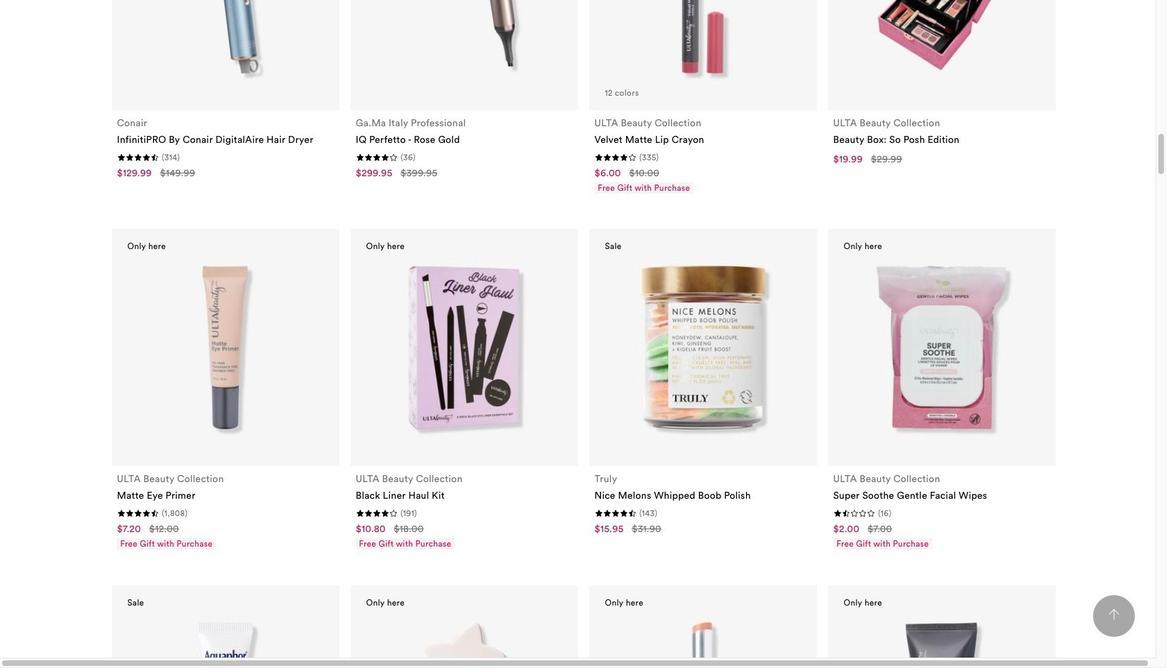 Task type: describe. For each thing, give the bounding box(es) containing it.
conair infinitipro by conair digitalaire hair dryer image
[[134, 0, 317, 82]]

ulta beauty collection black liner haul kit image
[[373, 257, 555, 439]]

back to top image
[[1109, 610, 1120, 621]]

ulta beauty collection under eye brightener image
[[612, 614, 794, 669]]

ulta beauty collection beauty box: so posh edition image
[[851, 0, 1033, 82]]

ulta beauty collection velvet matte lip crayon image
[[612, 0, 794, 82]]



Task type: vqa. For each thing, say whether or not it's contained in the screenshot.
the bottommost Hydro
no



Task type: locate. For each thing, give the bounding box(es) containing it.
ulta beauty collection matte eye primer image
[[134, 257, 317, 439]]

ulta beauty collection complexion crush foundation image
[[851, 614, 1033, 669]]

truly nice melons whipped boob polish image
[[612, 257, 794, 439]]

ga.ma italy professional iq perfetto - rose gold image
[[373, 0, 555, 82]]

aquaphor lip repair image
[[134, 614, 317, 669]]

ulta beauty collection super soothe gentle facial wipes image
[[851, 257, 1033, 439]]

charli d'amelio born dreamer eau de toilette image
[[373, 614, 555, 669]]



